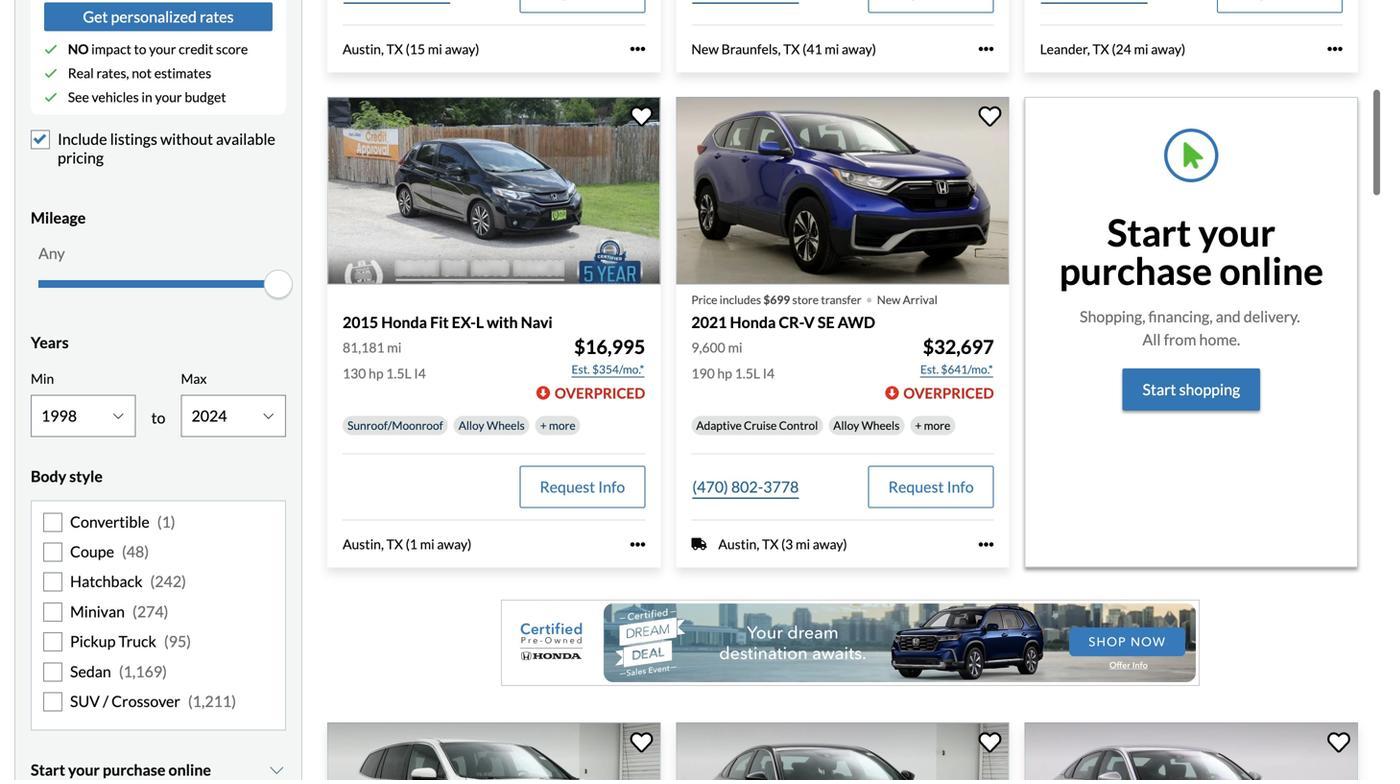 Task type: describe. For each thing, give the bounding box(es) containing it.
no
[[68, 40, 89, 56]]

see
[[68, 88, 89, 104]]

est. $354/mo.* button
[[571, 359, 645, 378]]

+ for adaptive cruise control
[[915, 418, 922, 431]]

$16,995 est. $354/mo.*
[[572, 335, 645, 375]]

(242)
[[150, 571, 186, 590]]

rates,
[[96, 64, 129, 80]]

2 check image from the top
[[44, 66, 58, 79]]

more for adaptive cruise control
[[924, 418, 950, 431]]

away) for austin, tx (15 mi away)
[[445, 40, 479, 56]]

0 vertical spatial to
[[134, 40, 146, 56]]

include listings without available pricing
[[58, 129, 275, 166]]

navi
[[521, 312, 553, 330]]

(470) 802-3778
[[692, 477, 799, 495]]

white 2020 honda pilot ex awd suv / crossover all-wheel drive automatic image
[[327, 722, 661, 780]]

start for start your purchase online dropdown button
[[31, 759, 65, 778]]

fit
[[430, 312, 449, 330]]

(274)
[[132, 601, 168, 620]]

get
[[83, 6, 108, 25]]

leander, tx (24 mi away)
[[1040, 40, 1186, 56]]

minivan
[[70, 601, 125, 620]]

3778
[[763, 477, 799, 495]]

1 request info button from the left
[[520, 465, 645, 507]]

ellipsis h image for new braunfels, tx (41 mi away)
[[979, 40, 994, 56]]

personalized
[[111, 6, 197, 25]]

request for second request info button from right
[[540, 477, 595, 495]]

min
[[31, 370, 54, 386]]

802-
[[731, 477, 763, 495]]

hp for $16,995
[[369, 364, 384, 381]]

(15
[[406, 40, 425, 56]]

(1,211)
[[188, 691, 236, 710]]

listings
[[110, 129, 157, 147]]

9,600
[[691, 338, 725, 355]]

years button
[[31, 318, 286, 366]]

sunroof/moonroof
[[347, 418, 443, 431]]

store
[[792, 292, 819, 306]]

coupe (48)
[[70, 541, 149, 560]]

$32,697
[[923, 335, 994, 358]]

vehicles
[[92, 88, 139, 104]]

mileage
[[31, 207, 86, 226]]

any
[[38, 243, 65, 262]]

austin, for austin, tx (15 mi away)
[[343, 40, 384, 56]]

mi right the (24
[[1134, 40, 1148, 56]]

(95)
[[164, 631, 191, 650]]

mi right (41
[[825, 40, 839, 56]]

purchase inside start your purchase online
[[1059, 247, 1212, 292]]

austin, tx (15 mi away)
[[343, 40, 479, 56]]

price
[[691, 292, 717, 306]]

get personalized rates button
[[44, 2, 273, 30]]

cr-
[[779, 312, 804, 330]]

81,181 mi 130 hp 1.5l i4
[[343, 338, 426, 381]]

request info for first request info button from right
[[888, 477, 974, 495]]

austin, tx (1 mi away)
[[343, 535, 472, 551]]

available
[[216, 129, 275, 147]]

in
[[141, 88, 152, 104]]

years
[[31, 332, 69, 351]]

1 vertical spatial to
[[151, 407, 166, 426]]

(1,169)
[[119, 661, 167, 680]]

overpriced for $16,995
[[555, 383, 645, 401]]

check image
[[44, 90, 58, 103]]

81,181
[[343, 338, 384, 355]]

1.5l for $16,995
[[386, 364, 411, 381]]

your right in
[[155, 88, 182, 104]]

start shopping button
[[1122, 368, 1260, 410]]

sedan (1,169)
[[70, 661, 167, 680]]

tx left (41
[[783, 40, 800, 56]]

crossover
[[112, 691, 180, 710]]

suv / crossover (1,211)
[[70, 691, 236, 710]]

coupe
[[70, 541, 114, 560]]

cruise
[[744, 418, 777, 431]]

start for "start shopping" button
[[1143, 379, 1176, 398]]

budget
[[185, 88, 226, 104]]

start shopping
[[1143, 379, 1240, 398]]

awd
[[838, 312, 875, 330]]

request info for second request info button from right
[[540, 477, 625, 495]]

info for second request info button from right
[[598, 477, 625, 495]]

hp for $32,697
[[717, 364, 732, 381]]

get personalized rates
[[83, 6, 234, 25]]

(3
[[781, 535, 793, 551]]

convertible
[[70, 511, 150, 530]]

2 request info button from the left
[[868, 465, 994, 507]]

$641/mo.*
[[941, 361, 993, 375]]

+ more for adaptive cruise control
[[915, 418, 950, 431]]

2015
[[343, 312, 378, 330]]

1 horizontal spatial start your purchase online
[[1059, 209, 1324, 292]]

away) right (41
[[842, 40, 876, 56]]

se
[[818, 312, 835, 330]]

from
[[1164, 329, 1196, 348]]

v
[[804, 312, 815, 330]]

1 honda from the left
[[381, 312, 427, 330]]

(470)
[[692, 477, 728, 495]]

online inside dropdown button
[[168, 759, 211, 778]]

$32,697 est. $641/mo.*
[[920, 335, 994, 375]]

mi inside 9,600 mi 190 hp 1.5l i4
[[728, 338, 742, 355]]

hatchback (242)
[[70, 571, 186, 590]]

pickup truck (95)
[[70, 631, 191, 650]]

shopping, financing, and delivery. all from home.
[[1080, 306, 1303, 348]]

0 horizontal spatial new
[[691, 40, 719, 56]]

body
[[31, 466, 66, 484]]

tx for austin, tx (15 mi away)
[[386, 40, 403, 56]]

away) for austin, tx (3 mi away)
[[813, 535, 847, 551]]

blue 2021 honda cr-v se awd suv / crossover all-wheel drive automatic image
[[676, 96, 1009, 283]]

info for first request info button from right
[[947, 477, 974, 495]]

1 check image from the top
[[44, 42, 58, 55]]

see vehicles in your budget
[[68, 88, 226, 104]]

mi right (3
[[796, 535, 810, 551]]

credit
[[179, 40, 213, 56]]

delivery.
[[1244, 306, 1300, 325]]

advertisement region
[[501, 599, 1200, 685]]

no impact to your credit score
[[68, 40, 248, 56]]



Task type: vqa. For each thing, say whether or not it's contained in the screenshot.
the leftmost CAN
no



Task type: locate. For each thing, give the bounding box(es) containing it.
check image up check icon
[[44, 66, 58, 79]]

1.5l for $32,697
[[735, 364, 760, 381]]

ellipsis h image
[[979, 40, 994, 56], [1327, 40, 1343, 56]]

2 est. from the left
[[920, 361, 939, 375]]

2 request from the left
[[888, 477, 944, 495]]

start your purchase online down /
[[31, 759, 211, 778]]

0 vertical spatial start
[[1107, 209, 1191, 254]]

alloy for sunroof/moonroof
[[458, 418, 484, 431]]

0 horizontal spatial start your purchase online
[[31, 759, 211, 778]]

your up estimates
[[149, 40, 176, 56]]

$699
[[763, 292, 790, 306]]

1 horizontal spatial +
[[915, 418, 922, 431]]

ellipsis h image
[[630, 40, 645, 56], [630, 536, 645, 551], [979, 536, 994, 551]]

mi inside 81,181 mi 130 hp 1.5l i4
[[387, 338, 402, 355]]

1 horizontal spatial 1.5l
[[735, 364, 760, 381]]

adaptive
[[696, 418, 742, 431]]

info
[[598, 477, 625, 495], [947, 477, 974, 495]]

est. inside $32,697 est. $641/mo.*
[[920, 361, 939, 375]]

1 i4 from the left
[[414, 364, 426, 381]]

1 horizontal spatial info
[[947, 477, 974, 495]]

1 horizontal spatial alloy wheels
[[833, 418, 900, 431]]

online
[[1219, 247, 1324, 292], [168, 759, 211, 778]]

1.5l right 190
[[735, 364, 760, 381]]

check image
[[44, 42, 58, 55], [44, 66, 58, 79]]

mi right 81,181
[[387, 338, 402, 355]]

financing,
[[1148, 306, 1213, 325]]

1 overpriced from the left
[[555, 383, 645, 401]]

online down (1,211)
[[168, 759, 211, 778]]

1 vertical spatial check image
[[44, 66, 58, 79]]

transfer
[[821, 292, 861, 306]]

1 vertical spatial new
[[877, 292, 901, 306]]

score
[[216, 40, 248, 56]]

i4 for $16,995
[[414, 364, 426, 381]]

real rates, not estimates
[[68, 64, 211, 80]]

2 alloy wheels from the left
[[833, 418, 900, 431]]

(24
[[1112, 40, 1131, 56]]

1 vertical spatial online
[[168, 759, 211, 778]]

0 horizontal spatial hp
[[369, 364, 384, 381]]

shopping
[[1179, 379, 1240, 398]]

1 alloy from the left
[[458, 418, 484, 431]]

0 horizontal spatial to
[[134, 40, 146, 56]]

1 vertical spatial purchase
[[103, 759, 165, 778]]

style
[[69, 466, 103, 484]]

1 hp from the left
[[369, 364, 384, 381]]

1.5l inside 81,181 mi 130 hp 1.5l i4
[[386, 364, 411, 381]]

tx for leander, tx (24 mi away)
[[1093, 40, 1109, 56]]

alloy wheels for sunroof/moonroof
[[458, 418, 525, 431]]

0 horizontal spatial + more
[[540, 418, 576, 431]]

1 horizontal spatial request info button
[[868, 465, 994, 507]]

black 2018 honda accord 1.5t sport fwd sedan front-wheel drive automatic image
[[676, 722, 1009, 780]]

0 horizontal spatial info
[[598, 477, 625, 495]]

start your purchase online button
[[31, 745, 286, 780]]

1 horizontal spatial to
[[151, 407, 166, 426]]

minivan (274)
[[70, 601, 168, 620]]

i4 up the sunroof/moonroof
[[414, 364, 426, 381]]

new right ·
[[877, 292, 901, 306]]

all
[[1143, 329, 1161, 348]]

1 more from the left
[[549, 418, 576, 431]]

0 horizontal spatial i4
[[414, 364, 426, 381]]

ellipsis h image for austin, tx (15 mi away)
[[630, 40, 645, 56]]

purchase down the crossover
[[103, 759, 165, 778]]

your inside dropdown button
[[68, 759, 100, 778]]

suv
[[70, 691, 100, 710]]

pickup
[[70, 631, 116, 650]]

purchase up shopping,
[[1059, 247, 1212, 292]]

est. $641/mo.* button
[[919, 359, 994, 378]]

check image left 'no'
[[44, 42, 58, 55]]

1 horizontal spatial request
[[888, 477, 944, 495]]

1 horizontal spatial online
[[1219, 247, 1324, 292]]

1.5l right 130 at the top left
[[386, 364, 411, 381]]

0 horizontal spatial +
[[540, 418, 547, 431]]

+ more
[[540, 418, 576, 431], [915, 418, 950, 431]]

0 horizontal spatial alloy wheels
[[458, 418, 525, 431]]

wheels for adaptive cruise control
[[861, 418, 900, 431]]

hp inside 9,600 mi 190 hp 1.5l i4
[[717, 364, 732, 381]]

1 horizontal spatial purchase
[[1059, 247, 1212, 292]]

new inside price includes $699 store transfer · new arrival 2021 honda cr-v se awd
[[877, 292, 901, 306]]

mi right (1
[[420, 535, 435, 551]]

tx left (15
[[386, 40, 403, 56]]

1.5l inside 9,600 mi 190 hp 1.5l i4
[[735, 364, 760, 381]]

1 wheels from the left
[[487, 418, 525, 431]]

away) right (15
[[445, 40, 479, 56]]

pricing
[[58, 147, 104, 166]]

home.
[[1199, 329, 1240, 348]]

start inside dropdown button
[[31, 759, 65, 778]]

0 horizontal spatial request info
[[540, 477, 625, 495]]

i4 inside 9,600 mi 190 hp 1.5l i4
[[763, 364, 775, 381]]

more down est. $354/mo.* button
[[549, 418, 576, 431]]

1 vertical spatial start your purchase online
[[31, 759, 211, 778]]

austin, right truck image
[[718, 535, 759, 551]]

estimates
[[154, 64, 211, 80]]

mi right (15
[[428, 40, 442, 56]]

request info
[[540, 477, 625, 495], [888, 477, 974, 495]]

honda down includes
[[730, 312, 776, 330]]

wheels for sunroof/moonroof
[[487, 418, 525, 431]]

alloy for adaptive cruise control
[[833, 418, 859, 431]]

2 1.5l from the left
[[735, 364, 760, 381]]

i4 inside 81,181 mi 130 hp 1.5l i4
[[414, 364, 426, 381]]

away) right (3
[[813, 535, 847, 551]]

truck
[[119, 631, 156, 650]]

1 horizontal spatial est.
[[920, 361, 939, 375]]

tx left (3
[[762, 535, 779, 551]]

2 alloy from the left
[[833, 418, 859, 431]]

honda left fit on the top
[[381, 312, 427, 330]]

0 vertical spatial new
[[691, 40, 719, 56]]

2 + more from the left
[[915, 418, 950, 431]]

away) for leander, tx (24 mi away)
[[1151, 40, 1186, 56]]

1 horizontal spatial more
[[924, 418, 950, 431]]

2 more from the left
[[924, 418, 950, 431]]

0 horizontal spatial honda
[[381, 312, 427, 330]]

start inside button
[[1143, 379, 1176, 398]]

+ more for sunroof/moonroof
[[540, 418, 576, 431]]

hp right 190
[[717, 364, 732, 381]]

away)
[[445, 40, 479, 56], [842, 40, 876, 56], [1151, 40, 1186, 56], [437, 535, 472, 551], [813, 535, 847, 551]]

+
[[540, 418, 547, 431], [915, 418, 922, 431]]

new left braunfels,
[[691, 40, 719, 56]]

0 horizontal spatial request info button
[[520, 465, 645, 507]]

2 honda from the left
[[730, 312, 776, 330]]

with
[[487, 312, 518, 330]]

0 horizontal spatial purchase
[[103, 759, 165, 778]]

include
[[58, 129, 107, 147]]

silver 2020 honda accord 1.5t sport fwd sedan front-wheel drive automatic image
[[1025, 722, 1358, 780]]

1 horizontal spatial wheels
[[861, 418, 900, 431]]

0 vertical spatial start your purchase online
[[1059, 209, 1324, 292]]

purchase inside dropdown button
[[103, 759, 165, 778]]

2021
[[691, 312, 727, 330]]

alloy right the sunroof/moonroof
[[458, 418, 484, 431]]

your up and
[[1198, 209, 1276, 254]]

ellipsis h image for austin, tx (1 mi away)
[[630, 536, 645, 551]]

1 est. from the left
[[572, 361, 590, 375]]

0 horizontal spatial request
[[540, 477, 595, 495]]

without
[[160, 129, 213, 147]]

130
[[343, 364, 366, 381]]

mi right 9,600 on the right top of the page
[[728, 338, 742, 355]]

chevron down image
[[267, 761, 286, 777]]

i4 up the cruise
[[763, 364, 775, 381]]

2 hp from the left
[[717, 364, 732, 381]]

start your purchase online
[[1059, 209, 1324, 292], [31, 759, 211, 778]]

away) right (1
[[437, 535, 472, 551]]

mi
[[428, 40, 442, 56], [825, 40, 839, 56], [1134, 40, 1148, 56], [387, 338, 402, 355], [728, 338, 742, 355], [420, 535, 435, 551], [796, 535, 810, 551]]

tx
[[386, 40, 403, 56], [783, 40, 800, 56], [1093, 40, 1109, 56], [386, 535, 403, 551], [762, 535, 779, 551]]

request for first request info button from right
[[888, 477, 944, 495]]

more down est. $641/mo.* button
[[924, 418, 950, 431]]

tx for austin, tx (3 mi away)
[[762, 535, 779, 551]]

est. for $16,995
[[572, 361, 590, 375]]

austin, left (1
[[343, 535, 384, 551]]

0 horizontal spatial est.
[[572, 361, 590, 375]]

to
[[134, 40, 146, 56], [151, 407, 166, 426]]

start inside start your purchase online
[[1107, 209, 1191, 254]]

9,600 mi 190 hp 1.5l i4
[[691, 338, 775, 381]]

purchase
[[1059, 247, 1212, 292], [103, 759, 165, 778]]

not
[[132, 64, 152, 80]]

1 horizontal spatial honda
[[730, 312, 776, 330]]

austin, tx (3 mi away)
[[718, 535, 847, 551]]

2 ellipsis h image from the left
[[1327, 40, 1343, 56]]

2 i4 from the left
[[763, 364, 775, 381]]

overpriced down est. $641/mo.* button
[[903, 383, 994, 401]]

est. inside $16,995 est. $354/mo.*
[[572, 361, 590, 375]]

1 horizontal spatial alloy
[[833, 418, 859, 431]]

0 horizontal spatial wheels
[[487, 418, 525, 431]]

est.
[[572, 361, 590, 375], [920, 361, 939, 375]]

rates
[[200, 6, 234, 25]]

includes
[[720, 292, 761, 306]]

shopping,
[[1080, 306, 1145, 325]]

0 horizontal spatial 1.5l
[[386, 364, 411, 381]]

arrival
[[903, 292, 938, 306]]

honda inside price includes $699 store transfer · new arrival 2021 honda cr-v se awd
[[730, 312, 776, 330]]

0 horizontal spatial overpriced
[[555, 383, 645, 401]]

request
[[540, 477, 595, 495], [888, 477, 944, 495]]

your
[[149, 40, 176, 56], [155, 88, 182, 104], [1198, 209, 1276, 254], [68, 759, 100, 778]]

2 request info from the left
[[888, 477, 974, 495]]

to up real rates, not estimates
[[134, 40, 146, 56]]

2 wheels from the left
[[861, 418, 900, 431]]

1 horizontal spatial request info
[[888, 477, 974, 495]]

more for sunroof/moonroof
[[549, 418, 576, 431]]

i4
[[414, 364, 426, 381], [763, 364, 775, 381]]

body style
[[31, 466, 103, 484]]

1 request info from the left
[[540, 477, 625, 495]]

tx left (1
[[386, 535, 403, 551]]

1 + more from the left
[[540, 418, 576, 431]]

0 horizontal spatial ellipsis h image
[[979, 40, 994, 56]]

tx left the (24
[[1093, 40, 1109, 56]]

190
[[691, 364, 715, 381]]

overpriced for $32,697
[[903, 383, 994, 401]]

control
[[779, 418, 818, 431]]

est. down '$32,697'
[[920, 361, 939, 375]]

tx for austin, tx (1 mi away)
[[386, 535, 403, 551]]

1 alloy wheels from the left
[[458, 418, 525, 431]]

(41
[[803, 40, 822, 56]]

est. down "$16,995"
[[572, 361, 590, 375]]

1 horizontal spatial hp
[[717, 364, 732, 381]]

0 horizontal spatial alloy
[[458, 418, 484, 431]]

max
[[181, 370, 207, 386]]

body style button
[[31, 451, 286, 499]]

2 + from the left
[[915, 418, 922, 431]]

austin, left (15
[[343, 40, 384, 56]]

2 vertical spatial start
[[31, 759, 65, 778]]

request info button
[[520, 465, 645, 507], [868, 465, 994, 507]]

1 horizontal spatial ellipsis h image
[[1327, 40, 1343, 56]]

truck image
[[691, 536, 707, 551]]

+ more down est. $354/mo.* button
[[540, 418, 576, 431]]

leander,
[[1040, 40, 1090, 56]]

1 info from the left
[[598, 477, 625, 495]]

2015 honda fit ex-l with navi
[[343, 312, 553, 330]]

new
[[691, 40, 719, 56], [877, 292, 901, 306]]

start your purchase online up financing,
[[1059, 209, 1324, 292]]

1 request from the left
[[540, 477, 595, 495]]

1 1.5l from the left
[[386, 364, 411, 381]]

2 overpriced from the left
[[903, 383, 994, 401]]

0 vertical spatial check image
[[44, 42, 58, 55]]

away) for austin, tx (1 mi away)
[[437, 535, 472, 551]]

and
[[1216, 306, 1241, 325]]

+ for sunroof/moonroof
[[540, 418, 547, 431]]

0 vertical spatial online
[[1219, 247, 1324, 292]]

your inside start your purchase online
[[1198, 209, 1276, 254]]

overpriced down est. $354/mo.* button
[[555, 383, 645, 401]]

0 vertical spatial purchase
[[1059, 247, 1212, 292]]

your down 'suv'
[[68, 759, 100, 778]]

1 horizontal spatial new
[[877, 292, 901, 306]]

(1
[[406, 535, 417, 551]]

·
[[865, 280, 873, 314]]

alloy wheels for adaptive cruise control
[[833, 418, 900, 431]]

(48)
[[122, 541, 149, 560]]

1 horizontal spatial overpriced
[[903, 383, 994, 401]]

ellipsis h image for leander, tx (24 mi away)
[[1327, 40, 1343, 56]]

(1)
[[157, 511, 175, 530]]

braunfels,
[[721, 40, 781, 56]]

1 + from the left
[[540, 418, 547, 431]]

start your purchase online inside dropdown button
[[31, 759, 211, 778]]

1 horizontal spatial i4
[[763, 364, 775, 381]]

alloy wheels
[[458, 418, 525, 431], [833, 418, 900, 431]]

1 ellipsis h image from the left
[[979, 40, 994, 56]]

i4 for $32,697
[[763, 364, 775, 381]]

0 horizontal spatial online
[[168, 759, 211, 778]]

0 horizontal spatial more
[[549, 418, 576, 431]]

1 horizontal spatial + more
[[915, 418, 950, 431]]

away) right the (24
[[1151, 40, 1186, 56]]

austin, for austin, tx (3 mi away)
[[718, 535, 759, 551]]

+ more down est. $641/mo.* button
[[915, 418, 950, 431]]

1 vertical spatial start
[[1143, 379, 1176, 398]]

$16,995
[[574, 335, 645, 358]]

austin, for austin, tx (1 mi away)
[[343, 535, 384, 551]]

to up body style dropdown button
[[151, 407, 166, 426]]

online up delivery.
[[1219, 247, 1324, 292]]

impact
[[91, 40, 131, 56]]

alloy right control
[[833, 418, 859, 431]]

hp right 130 at the top left
[[369, 364, 384, 381]]

online inside start your purchase online
[[1219, 247, 1324, 292]]

2 info from the left
[[947, 477, 974, 495]]

est. for $32,697
[[920, 361, 939, 375]]

price includes $699 store transfer · new arrival 2021 honda cr-v se awd
[[691, 280, 938, 330]]

hp inside 81,181 mi 130 hp 1.5l i4
[[369, 364, 384, 381]]

(470) 802-3778 button
[[691, 465, 800, 507]]



